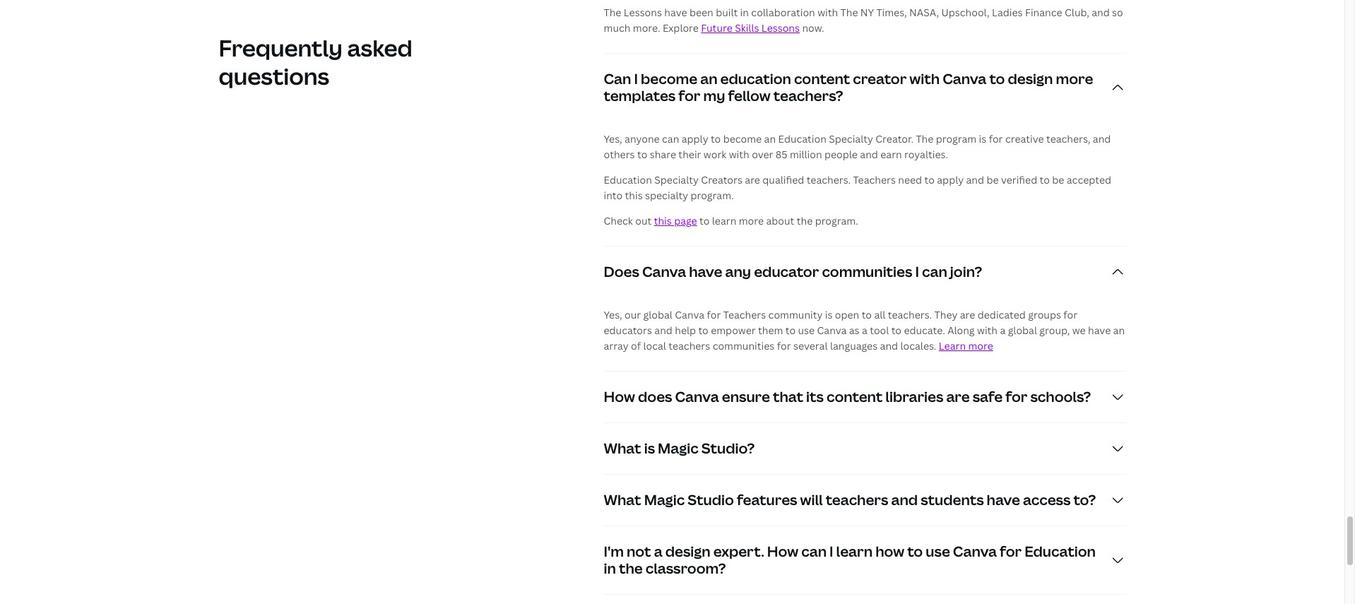 Task type: locate. For each thing, give the bounding box(es) containing it.
0 horizontal spatial learn
[[712, 215, 737, 228]]

i inside "i'm not a design expert. how can i learn how to use canva for education in the classroom?"
[[830, 543, 834, 562]]

0 vertical spatial become
[[641, 70, 698, 89]]

this right into
[[625, 189, 643, 203]]

with right creator
[[910, 70, 940, 89]]

and down the tool
[[880, 340, 899, 353]]

1 vertical spatial become
[[724, 133, 762, 146]]

1 vertical spatial design
[[666, 543, 711, 562]]

are inside dropdown button
[[947, 388, 970, 407]]

an right we at the bottom right
[[1114, 324, 1126, 338]]

teachers down earn at the top right
[[854, 174, 896, 187]]

yes, up others
[[604, 133, 623, 146]]

can down 'will'
[[802, 543, 827, 562]]

that
[[773, 388, 804, 407]]

and left verified
[[967, 174, 985, 187]]

check out this page to learn more about the program.
[[604, 215, 859, 228]]

0 vertical spatial are
[[745, 174, 761, 187]]

become
[[641, 70, 698, 89], [724, 133, 762, 146]]

education up million
[[779, 133, 827, 146]]

communities inside dropdown button
[[822, 263, 913, 282]]

0 vertical spatial lessons
[[624, 6, 662, 19]]

become up over at the right top of page
[[724, 133, 762, 146]]

this inside the education specialty creators are qualified teachers. teachers need to apply and be verified to be accepted into this specialty program.
[[625, 189, 643, 203]]

a inside "i'm not a design expert. how can i learn how to use canva for education in the classroom?"
[[654, 543, 663, 562]]

for inside yes, anyone can apply to become an education specialty creator. the program is for creative teachers, and others to share their work with over 85 million people and earn royalties.
[[989, 133, 1003, 146]]

0 horizontal spatial specialty
[[655, 174, 699, 187]]

1 horizontal spatial can
[[802, 543, 827, 562]]

0 horizontal spatial communities
[[713, 340, 775, 353]]

to right "how"
[[908, 543, 923, 562]]

1 horizontal spatial teachers.
[[888, 309, 933, 322]]

2 what from the top
[[604, 491, 642, 510]]

apply inside yes, anyone can apply to become an education specialty creator. the program is for creative teachers, and others to share their work with over 85 million people and earn royalties.
[[682, 133, 709, 146]]

program. down the education specialty creators are qualified teachers. teachers need to apply and be verified to be accepted into this specialty program.
[[816, 215, 859, 228]]

1 vertical spatial this
[[654, 215, 672, 228]]

2 vertical spatial i
[[830, 543, 834, 562]]

are up along
[[961, 309, 976, 322]]

communities inside yes, our global canva for teachers community is open to all teachers. they are dedicated groups for educators and help to empower them to use canva as a tool to educate. along with a global group, we have an array of local teachers communities for several languages and locales.
[[713, 340, 775, 353]]

to down ladies
[[990, 70, 1006, 89]]

program. down creators
[[691, 189, 734, 203]]

teachers up empower
[[724, 309, 766, 322]]

0 horizontal spatial a
[[654, 543, 663, 562]]

program
[[936, 133, 977, 146]]

the up royalties.
[[916, 133, 934, 146]]

lessons
[[624, 6, 662, 19], [762, 22, 800, 35]]

yes,
[[604, 133, 623, 146], [604, 309, 623, 322]]

apply
[[682, 133, 709, 146], [938, 174, 964, 187]]

1 horizontal spatial become
[[724, 133, 762, 146]]

in left not
[[604, 560, 616, 579]]

in inside "i'm not a design expert. how can i learn how to use canva for education in the classroom?"
[[604, 560, 616, 579]]

2 vertical spatial are
[[947, 388, 970, 407]]

global right our
[[644, 309, 673, 322]]

use right "how"
[[926, 543, 951, 562]]

magic left studio?
[[658, 439, 699, 458]]

design right not
[[666, 543, 711, 562]]

does canva have any educator communities i can join? button
[[604, 247, 1126, 298]]

0 vertical spatial program.
[[691, 189, 734, 203]]

1 vertical spatial yes,
[[604, 309, 623, 322]]

need
[[899, 174, 923, 187]]

1 horizontal spatial lessons
[[762, 22, 800, 35]]

an inside yes, our global canva for teachers community is open to all teachers. they are dedicated groups for educators and help to empower them to use canva as a tool to educate. along with a global group, we have an array of local teachers communities for several languages and locales.
[[1114, 324, 1126, 338]]

have up explore
[[665, 6, 688, 19]]

0 horizontal spatial use
[[798, 324, 815, 338]]

with down 'dedicated'
[[978, 324, 998, 338]]

0 horizontal spatial be
[[987, 174, 999, 187]]

into
[[604, 189, 623, 203]]

yes, for does canva have any educator communities i can join?
[[604, 309, 623, 322]]

2 horizontal spatial the
[[916, 133, 934, 146]]

1 vertical spatial can
[[923, 263, 948, 282]]

how
[[604, 388, 635, 407], [768, 543, 799, 562]]

design up 'creative'
[[1008, 70, 1054, 89]]

others
[[604, 148, 635, 162]]

to down community
[[786, 324, 796, 338]]

be left accepted
[[1053, 174, 1065, 187]]

more up teachers,
[[1056, 70, 1094, 89]]

0 vertical spatial more
[[1056, 70, 1094, 89]]

canva right does
[[675, 388, 719, 407]]

0 horizontal spatial the
[[619, 560, 643, 579]]

i down the what magic studio features will teachers and students have access to? on the bottom of the page
[[830, 543, 834, 562]]

0 vertical spatial can
[[662, 133, 680, 146]]

0 vertical spatial i
[[634, 70, 638, 89]]

have right we at the bottom right
[[1089, 324, 1111, 338]]

to right verified
[[1040, 174, 1050, 187]]

0 vertical spatial communities
[[822, 263, 913, 282]]

with up now.
[[818, 6, 839, 19]]

verified
[[1002, 174, 1038, 187]]

have inside yes, our global canva for teachers community is open to all teachers. they are dedicated groups for educators and help to empower them to use canva as a tool to educate. along with a global group, we have an array of local teachers communities for several languages and locales.
[[1089, 324, 1111, 338]]

can
[[662, 133, 680, 146], [923, 263, 948, 282], [802, 543, 827, 562]]

0 vertical spatial how
[[604, 388, 635, 407]]

teachers.
[[807, 174, 851, 187], [888, 309, 933, 322]]

i inside can i become an education content creator with canva to design more templates for my fellow teachers?
[[634, 70, 638, 89]]

1 vertical spatial are
[[961, 309, 976, 322]]

program.
[[691, 189, 734, 203], [816, 215, 859, 228]]

an up over at the right top of page
[[765, 133, 776, 146]]

how left does
[[604, 388, 635, 407]]

in
[[741, 6, 749, 19], [604, 560, 616, 579]]

1 horizontal spatial design
[[1008, 70, 1054, 89]]

0 vertical spatial teachers.
[[807, 174, 851, 187]]

an inside can i become an education content creator with canva to design more templates for my fellow teachers?
[[701, 70, 718, 89]]

is down does
[[644, 439, 655, 458]]

can
[[604, 70, 632, 89]]

expert.
[[714, 543, 765, 562]]

have inside the lessons have been built in collaboration with the ny times, nasa, upschool, ladies finance club, and so much more. explore
[[665, 6, 688, 19]]

0 horizontal spatial how
[[604, 388, 635, 407]]

magic left studio
[[644, 491, 685, 510]]

0 horizontal spatial global
[[644, 309, 673, 322]]

1 horizontal spatial more
[[969, 340, 994, 353]]

0 horizontal spatial design
[[666, 543, 711, 562]]

more left about
[[739, 215, 764, 228]]

be left verified
[[987, 174, 999, 187]]

1 horizontal spatial the
[[797, 215, 813, 228]]

learn inside "i'm not a design expert. how can i learn how to use canva for education in the classroom?"
[[837, 543, 873, 562]]

creative
[[1006, 133, 1045, 146]]

and up 'local'
[[655, 324, 673, 338]]

teachers down help
[[669, 340, 711, 353]]

teachers right 'will'
[[826, 491, 889, 510]]

in up skills
[[741, 6, 749, 19]]

apply up their
[[682, 133, 709, 146]]

are left safe
[[947, 388, 970, 407]]

to down anyone
[[638, 148, 648, 162]]

1 horizontal spatial is
[[826, 309, 833, 322]]

what down does
[[604, 439, 642, 458]]

education
[[779, 133, 827, 146], [604, 174, 652, 187], [1025, 543, 1096, 562]]

learn more link
[[939, 340, 994, 353]]

content
[[795, 70, 851, 89], [827, 388, 883, 407]]

future
[[701, 22, 733, 35]]

are
[[745, 174, 761, 187], [961, 309, 976, 322], [947, 388, 970, 407]]

and left so
[[1092, 6, 1110, 19]]

and left students
[[892, 491, 918, 510]]

to up work
[[711, 133, 721, 146]]

2 horizontal spatial is
[[979, 133, 987, 146]]

2 yes, from the top
[[604, 309, 623, 322]]

canva inside can i become an education content creator with canva to design more templates for my fellow teachers?
[[943, 70, 987, 89]]

lessons up more.
[[624, 6, 662, 19]]

0 vertical spatial magic
[[658, 439, 699, 458]]

1 horizontal spatial education
[[779, 133, 827, 146]]

1 vertical spatial learn
[[837, 543, 873, 562]]

teachers?
[[774, 87, 844, 106]]

the up much on the left top of the page
[[604, 6, 622, 19]]

education inside "i'm not a design expert. how can i learn how to use canva for education in the classroom?"
[[1025, 543, 1096, 562]]

specialty inside yes, anyone can apply to become an education specialty creator. the program is for creative teachers, and others to share their work with over 85 million people and earn royalties.
[[829, 133, 874, 146]]

the right about
[[797, 215, 813, 228]]

2 vertical spatial education
[[1025, 543, 1096, 562]]

content down now.
[[795, 70, 851, 89]]

share
[[650, 148, 677, 162]]

1 horizontal spatial teachers
[[854, 174, 896, 187]]

1 vertical spatial apply
[[938, 174, 964, 187]]

1 vertical spatial education
[[604, 174, 652, 187]]

teachers,
[[1047, 133, 1091, 146]]

yes, for can i become an education content creator with canva to design more templates for my fellow teachers?
[[604, 133, 623, 146]]

teachers. up educate.
[[888, 309, 933, 322]]

yes, inside yes, anyone can apply to become an education specialty creator. the program is for creative teachers, and others to share their work with over 85 million people and earn royalties.
[[604, 133, 623, 146]]

are down over at the right top of page
[[745, 174, 761, 187]]

specialty inside the education specialty creators are qualified teachers. teachers need to apply and be verified to be accepted into this specialty program.
[[655, 174, 699, 187]]

canva down students
[[954, 543, 997, 562]]

for
[[679, 87, 701, 106], [989, 133, 1003, 146], [707, 309, 721, 322], [1064, 309, 1078, 322], [777, 340, 791, 353], [1006, 388, 1028, 407], [1000, 543, 1022, 562]]

2 horizontal spatial education
[[1025, 543, 1096, 562]]

magic inside what magic studio features will teachers and students have access to? dropdown button
[[644, 491, 685, 510]]

teachers. inside yes, our global canva for teachers community is open to all teachers. they are dedicated groups for educators and help to empower them to use canva as a tool to educate. along with a global group, we have an array of local teachers communities for several languages and locales.
[[888, 309, 933, 322]]

is right program
[[979, 133, 987, 146]]

i'm not a design expert. how can i learn how to use canva for education in the classroom? button
[[604, 527, 1126, 595]]

page
[[675, 215, 697, 228]]

a right not
[[654, 543, 663, 562]]

1 vertical spatial magic
[[644, 491, 685, 510]]

2 horizontal spatial more
[[1056, 70, 1094, 89]]

teachers. down people
[[807, 174, 851, 187]]

specialty up specialty
[[655, 174, 699, 187]]

1 horizontal spatial i
[[830, 543, 834, 562]]

1 vertical spatial an
[[765, 133, 776, 146]]

yes, left our
[[604, 309, 623, 322]]

is left open
[[826, 309, 833, 322]]

i left join?
[[916, 263, 920, 282]]

the inside yes, anyone can apply to become an education specialty creator. the program is for creative teachers, and others to share their work with over 85 million people and earn royalties.
[[916, 133, 934, 146]]

what up i'm at the bottom left
[[604, 491, 642, 510]]

1 yes, from the top
[[604, 133, 623, 146]]

become left my
[[641, 70, 698, 89]]

i right 'can'
[[634, 70, 638, 89]]

global down 'dedicated'
[[1009, 324, 1038, 338]]

safe
[[973, 388, 1003, 407]]

1 horizontal spatial how
[[768, 543, 799, 562]]

learn right page
[[712, 215, 737, 228]]

teachers inside the education specialty creators are qualified teachers. teachers need to apply and be verified to be accepted into this specialty program.
[[854, 174, 896, 187]]

apply down royalties.
[[938, 174, 964, 187]]

of
[[631, 340, 641, 353]]

0 vertical spatial specialty
[[829, 133, 874, 146]]

0 vertical spatial in
[[741, 6, 749, 19]]

canva up program
[[943, 70, 987, 89]]

1 horizontal spatial communities
[[822, 263, 913, 282]]

1 vertical spatial program.
[[816, 215, 859, 228]]

0 vertical spatial yes,
[[604, 133, 623, 146]]

qualified
[[763, 174, 805, 187]]

content right its
[[827, 388, 883, 407]]

0 horizontal spatial education
[[604, 174, 652, 187]]

this
[[625, 189, 643, 203], [654, 215, 672, 228]]

communities up all at the right
[[822, 263, 913, 282]]

them
[[759, 324, 784, 338]]

1 horizontal spatial teachers
[[826, 491, 889, 510]]

does canva have any educator communities i can join?
[[604, 263, 983, 282]]

the left ny
[[841, 6, 859, 19]]

with inside yes, anyone can apply to become an education specialty creator. the program is for creative teachers, and others to share their work with over 85 million people and earn royalties.
[[729, 148, 750, 162]]

for inside "i'm not a design expert. how can i learn how to use canva for education in the classroom?"
[[1000, 543, 1022, 562]]

group,
[[1040, 324, 1071, 338]]

2 vertical spatial an
[[1114, 324, 1126, 338]]

i'm not a design expert. how can i learn how to use canva for education in the classroom?
[[604, 543, 1096, 579]]

education up into
[[604, 174, 652, 187]]

more down along
[[969, 340, 994, 353]]

program. inside the education specialty creators are qualified teachers. teachers need to apply and be verified to be accepted into this specialty program.
[[691, 189, 734, 203]]

i'm
[[604, 543, 624, 562]]

0 horizontal spatial teachers
[[669, 340, 711, 353]]

0 vertical spatial teachers
[[854, 174, 896, 187]]

0 horizontal spatial is
[[644, 439, 655, 458]]

0 vertical spatial global
[[644, 309, 673, 322]]

apply inside the education specialty creators are qualified teachers. teachers need to apply and be verified to be accepted into this specialty program.
[[938, 174, 964, 187]]

0 horizontal spatial teachers
[[724, 309, 766, 322]]

1 vertical spatial more
[[739, 215, 764, 228]]

magic
[[658, 439, 699, 458], [644, 491, 685, 510]]

1 vertical spatial is
[[826, 309, 833, 322]]

lessons down collaboration
[[762, 22, 800, 35]]

design inside "i'm not a design expert. how can i learn how to use canva for education in the classroom?"
[[666, 543, 711, 562]]

0 vertical spatial apply
[[682, 133, 709, 146]]

0 horizontal spatial can
[[662, 133, 680, 146]]

more inside can i become an education content creator with canva to design more templates for my fellow teachers?
[[1056, 70, 1094, 89]]

0 horizontal spatial lessons
[[624, 6, 662, 19]]

education down access
[[1025, 543, 1096, 562]]

dedicated
[[978, 309, 1026, 322]]

open
[[835, 309, 860, 322]]

1 vertical spatial content
[[827, 388, 883, 407]]

0 horizontal spatial in
[[604, 560, 616, 579]]

1 horizontal spatial a
[[862, 324, 868, 338]]

frequently asked questions
[[219, 33, 413, 91]]

1 vertical spatial specialty
[[655, 174, 699, 187]]

the left classroom? on the bottom
[[619, 560, 643, 579]]

to right need
[[925, 174, 935, 187]]

0 horizontal spatial an
[[701, 70, 718, 89]]

canva up help
[[675, 309, 705, 322]]

can left join?
[[923, 263, 948, 282]]

2 be from the left
[[1053, 174, 1065, 187]]

future skills lessons link
[[701, 22, 800, 35]]

1 vertical spatial what
[[604, 491, 642, 510]]

0 horizontal spatial teachers.
[[807, 174, 851, 187]]

over
[[752, 148, 774, 162]]

1 vertical spatial teachers
[[826, 491, 889, 510]]

be
[[987, 174, 999, 187], [1053, 174, 1065, 187]]

1 vertical spatial i
[[916, 263, 920, 282]]

and
[[1092, 6, 1110, 19], [1093, 133, 1112, 146], [861, 148, 879, 162], [967, 174, 985, 187], [655, 324, 673, 338], [880, 340, 899, 353], [892, 491, 918, 510]]

future skills lessons now.
[[701, 22, 825, 35]]

yes, inside yes, our global canva for teachers community is open to all teachers. they are dedicated groups for educators and help to empower them to use canva as a tool to educate. along with a global group, we have an array of local teachers communities for several languages and locales.
[[604, 309, 623, 322]]

templates
[[604, 87, 676, 106]]

1 vertical spatial how
[[768, 543, 799, 562]]

communities down empower
[[713, 340, 775, 353]]

2 vertical spatial can
[[802, 543, 827, 562]]

what for what magic studio features will teachers and students have access to?
[[604, 491, 642, 510]]

use up several
[[798, 324, 815, 338]]

teachers. inside the education specialty creators are qualified teachers. teachers need to apply and be verified to be accepted into this specialty program.
[[807, 174, 851, 187]]

specialty up people
[[829, 133, 874, 146]]

1 horizontal spatial learn
[[837, 543, 873, 562]]

can up share
[[662, 133, 680, 146]]

an left fellow
[[701, 70, 718, 89]]

tool
[[870, 324, 890, 338]]

0 vertical spatial is
[[979, 133, 987, 146]]

0 horizontal spatial this
[[625, 189, 643, 203]]

frequently
[[219, 33, 343, 63]]

empower
[[711, 324, 756, 338]]

0 horizontal spatial program.
[[691, 189, 734, 203]]

how inside dropdown button
[[604, 388, 635, 407]]

a down 'dedicated'
[[1001, 324, 1006, 338]]

to?
[[1074, 491, 1097, 510]]

0 vertical spatial use
[[798, 324, 815, 338]]

ny
[[861, 6, 875, 19]]

how does canva ensure that its content libraries are safe for schools?
[[604, 388, 1092, 407]]

this right out
[[654, 215, 672, 228]]

learn left "how"
[[837, 543, 873, 562]]

0 vertical spatial an
[[701, 70, 718, 89]]

1 what from the top
[[604, 439, 642, 458]]

0 horizontal spatial become
[[641, 70, 698, 89]]

to right help
[[699, 324, 709, 338]]

0 vertical spatial teachers
[[669, 340, 711, 353]]

for inside how does canva ensure that its content libraries are safe for schools? dropdown button
[[1006, 388, 1028, 407]]

0 horizontal spatial apply
[[682, 133, 709, 146]]

0 vertical spatial what
[[604, 439, 642, 458]]

0 vertical spatial the
[[797, 215, 813, 228]]



Task type: describe. For each thing, give the bounding box(es) containing it.
magic inside what is magic studio? dropdown button
[[658, 439, 699, 458]]

1 horizontal spatial the
[[841, 6, 859, 19]]

the lessons have been built in collaboration with the ny times, nasa, upschool, ladies finance club, and so much more. explore
[[604, 6, 1124, 35]]

ladies
[[993, 6, 1023, 19]]

1 vertical spatial global
[[1009, 324, 1038, 338]]

what magic studio features will teachers and students have access to? button
[[604, 475, 1126, 526]]

we
[[1073, 324, 1086, 338]]

can inside dropdown button
[[923, 263, 948, 282]]

groups
[[1029, 309, 1062, 322]]

and inside the education specialty creators are qualified teachers. teachers need to apply and be verified to be accepted into this specialty program.
[[967, 174, 985, 187]]

how does canva ensure that its content libraries are safe for schools? button
[[604, 372, 1126, 423]]

have left any
[[689, 263, 723, 282]]

educators
[[604, 324, 652, 338]]

to left all at the right
[[862, 309, 872, 322]]

teachers inside yes, our global canva for teachers community is open to all teachers. they are dedicated groups for educators and help to empower them to use canva as a tool to educate. along with a global group, we have an array of local teachers communities for several languages and locales.
[[669, 340, 711, 353]]

features
[[737, 491, 798, 510]]

been
[[690, 6, 714, 19]]

what is magic studio? button
[[604, 424, 1126, 475]]

to right page
[[700, 215, 710, 228]]

collaboration
[[752, 6, 816, 19]]

local
[[644, 340, 667, 353]]

finance
[[1026, 6, 1063, 19]]

yes, anyone can apply to become an education specialty creator. the program is for creative teachers, and others to share their work with over 85 million people and earn royalties.
[[604, 133, 1112, 162]]

1 vertical spatial lessons
[[762, 22, 800, 35]]

help
[[675, 324, 696, 338]]

million
[[790, 148, 823, 162]]

are inside the education specialty creators are qualified teachers. teachers need to apply and be verified to be accepted into this specialty program.
[[745, 174, 761, 187]]

0 horizontal spatial more
[[739, 215, 764, 228]]

does
[[604, 263, 640, 282]]

nasa,
[[910, 6, 940, 19]]

any
[[726, 263, 752, 282]]

my
[[704, 87, 726, 106]]

can inside "i'm not a design expert. how can i learn how to use canva for education in the classroom?"
[[802, 543, 827, 562]]

become inside can i become an education content creator with canva to design more templates for my fellow teachers?
[[641, 70, 698, 89]]

classroom?
[[646, 560, 726, 579]]

use inside yes, our global canva for teachers community is open to all teachers. they are dedicated groups for educators and help to empower them to use canva as a tool to educate. along with a global group, we have an array of local teachers communities for several languages and locales.
[[798, 324, 815, 338]]

what is magic studio?
[[604, 439, 755, 458]]

explore
[[663, 22, 699, 35]]

and right teachers,
[[1093, 133, 1112, 146]]

club,
[[1065, 6, 1090, 19]]

1 horizontal spatial this
[[654, 215, 672, 228]]

design inside can i become an education content creator with canva to design more templates for my fellow teachers?
[[1008, 70, 1054, 89]]

royalties.
[[905, 148, 949, 162]]

ensure
[[722, 388, 770, 407]]

does
[[638, 388, 673, 407]]

accepted
[[1067, 174, 1112, 187]]

teachers inside yes, our global canva for teachers community is open to all teachers. they are dedicated groups for educators and help to empower them to use canva as a tool to educate. along with a global group, we have an array of local teachers communities for several languages and locales.
[[724, 309, 766, 322]]

schools?
[[1031, 388, 1092, 407]]

now.
[[803, 22, 825, 35]]

the inside "i'm not a design expert. how can i learn how to use canva for education in the classroom?"
[[619, 560, 643, 579]]

creators
[[701, 174, 743, 187]]

anyone
[[625, 133, 660, 146]]

content inside can i become an education content creator with canva to design more templates for my fellow teachers?
[[795, 70, 851, 89]]

creator.
[[876, 133, 914, 146]]

2 horizontal spatial a
[[1001, 324, 1006, 338]]

can inside yes, anyone can apply to become an education specialty creator. the program is for creative teachers, and others to share their work with over 85 million people and earn royalties.
[[662, 133, 680, 146]]

in inside the lessons have been built in collaboration with the ny times, nasa, upschool, ladies finance club, and so much more. explore
[[741, 6, 749, 19]]

educate.
[[904, 324, 946, 338]]

are inside yes, our global canva for teachers community is open to all teachers. they are dedicated groups for educators and help to empower them to use canva as a tool to educate. along with a global group, we have an array of local teachers communities for several languages and locales.
[[961, 309, 976, 322]]

is inside yes, anyone can apply to become an education specialty creator. the program is for creative teachers, and others to share their work with over 85 million people and earn royalties.
[[979, 133, 987, 146]]

studio?
[[702, 439, 755, 458]]

they
[[935, 309, 958, 322]]

teachers inside dropdown button
[[826, 491, 889, 510]]

can i become an education content creator with canva to design more templates for my fellow teachers? button
[[604, 54, 1126, 122]]

education specialty creators are qualified teachers. teachers need to apply and be verified to be accepted into this specialty program.
[[604, 174, 1112, 203]]

how inside "i'm not a design expert. how can i learn how to use canva for education in the classroom?"
[[768, 543, 799, 562]]

lessons inside the lessons have been built in collaboration with the ny times, nasa, upschool, ladies finance club, and so much more. explore
[[624, 6, 662, 19]]

is inside yes, our global canva for teachers community is open to all teachers. they are dedicated groups for educators and help to empower them to use canva as a tool to educate. along with a global group, we have an array of local teachers communities for several languages and locales.
[[826, 309, 833, 322]]

1 be from the left
[[987, 174, 999, 187]]

people
[[825, 148, 858, 162]]

education inside yes, anyone can apply to become an education specialty creator. the program is for creative teachers, and others to share their work with over 85 million people and earn royalties.
[[779, 133, 827, 146]]

85
[[776, 148, 788, 162]]

so
[[1113, 6, 1124, 19]]

with inside yes, our global canva for teachers community is open to all teachers. they are dedicated groups for educators and help to empower them to use canva as a tool to educate. along with a global group, we have an array of local teachers communities for several languages and locales.
[[978, 324, 998, 338]]

work
[[704, 148, 727, 162]]

not
[[627, 543, 651, 562]]

to right the tool
[[892, 324, 902, 338]]

as
[[850, 324, 860, 338]]

with inside can i become an education content creator with canva to design more templates for my fellow teachers?
[[910, 70, 940, 89]]

out
[[636, 215, 652, 228]]

will
[[801, 491, 823, 510]]

check
[[604, 215, 633, 228]]

their
[[679, 148, 702, 162]]

skills
[[735, 22, 760, 35]]

become inside yes, anyone can apply to become an education specialty creator. the program is for creative teachers, and others to share their work with over 85 million people and earn royalties.
[[724, 133, 762, 146]]

use inside "i'm not a design expert. how can i learn how to use canva for education in the classroom?"
[[926, 543, 951, 562]]

is inside dropdown button
[[644, 439, 655, 458]]

all
[[875, 309, 886, 322]]

2 horizontal spatial i
[[916, 263, 920, 282]]

upschool,
[[942, 6, 990, 19]]

educator
[[754, 263, 820, 282]]

0 vertical spatial learn
[[712, 215, 737, 228]]

earn
[[881, 148, 903, 162]]

what magic studio features will teachers and students have access to?
[[604, 491, 1097, 510]]

learn
[[939, 340, 966, 353]]

and inside the lessons have been built in collaboration with the ny times, nasa, upschool, ladies finance club, and so much more. explore
[[1092, 6, 1110, 19]]

times,
[[877, 6, 907, 19]]

libraries
[[886, 388, 944, 407]]

an inside yes, anyone can apply to become an education specialty creator. the program is for creative teachers, and others to share their work with over 85 million people and earn royalties.
[[765, 133, 776, 146]]

and inside dropdown button
[[892, 491, 918, 510]]

canva right 'does'
[[643, 263, 687, 282]]

to inside "i'm not a design expert. how can i learn how to use canva for education in the classroom?"
[[908, 543, 923, 562]]

more.
[[633, 22, 661, 35]]

creator
[[853, 70, 907, 89]]

access
[[1024, 491, 1071, 510]]

join?
[[951, 263, 983, 282]]

studio
[[688, 491, 734, 510]]

canva inside "i'm not a design expert. how can i learn how to use canva for education in the classroom?"
[[954, 543, 997, 562]]

specialty
[[645, 189, 689, 203]]

with inside the lessons have been built in collaboration with the ny times, nasa, upschool, ladies finance club, and so much more. explore
[[818, 6, 839, 19]]

education
[[721, 70, 792, 89]]

questions
[[219, 61, 329, 91]]

several
[[794, 340, 828, 353]]

0 horizontal spatial the
[[604, 6, 622, 19]]

to inside can i become an education content creator with canva to design more templates for my fellow teachers?
[[990, 70, 1006, 89]]

asked
[[347, 33, 413, 63]]

2 vertical spatial more
[[969, 340, 994, 353]]

canva down open
[[818, 324, 847, 338]]

our
[[625, 309, 641, 322]]

have left access
[[987, 491, 1021, 510]]

education inside the education specialty creators are qualified teachers. teachers need to apply and be verified to be accepted into this specialty program.
[[604, 174, 652, 187]]

learn more
[[939, 340, 994, 353]]

fellow
[[728, 87, 771, 106]]

about
[[767, 215, 795, 228]]

what for what is magic studio?
[[604, 439, 642, 458]]

and left earn at the top right
[[861, 148, 879, 162]]

can i become an education content creator with canva to design more templates for my fellow teachers?
[[604, 70, 1094, 106]]

for inside can i become an education content creator with canva to design more templates for my fellow teachers?
[[679, 87, 701, 106]]



Task type: vqa. For each thing, say whether or not it's contained in the screenshot.
NY
yes



